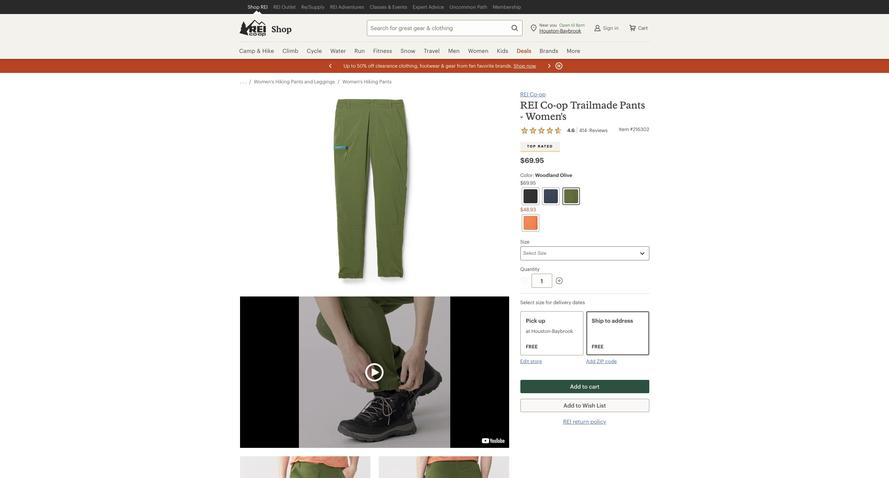 Task type: vqa. For each thing, say whether or not it's contained in the screenshot.
decrement quantity image at right bottom
yes



Task type: locate. For each thing, give the bounding box(es) containing it.
edit
[[520, 358, 529, 364]]

add inside button
[[586, 358, 596, 364]]

co- down rei co-op link
[[540, 99, 556, 111]]

houston- inside near you open til 8pm houston-baybrook
[[539, 28, 560, 33]]

add inside button
[[564, 402, 574, 409]]

events
[[392, 4, 407, 10]]

$69.95 down color:
[[520, 180, 536, 186]]

cart link
[[624, 19, 652, 36]]

.
[[240, 79, 241, 84], [242, 79, 244, 84], [245, 79, 246, 84]]

/ right leggings
[[338, 79, 340, 84]]

free up zip
[[592, 343, 604, 349]]

add inside popup button
[[570, 383, 581, 390]]

pants up item #216302
[[620, 99, 645, 111]]

shop for shop rei
[[248, 4, 259, 10]]

50%
[[357, 63, 367, 69]]

op up 4.6
[[556, 99, 568, 111]]

rei for rei adventures
[[330, 4, 337, 10]]

rei adventures
[[330, 4, 364, 10]]

1 horizontal spatial &
[[388, 4, 391, 10]]

0 horizontal spatial free
[[526, 343, 538, 349]]

leggings
[[314, 79, 335, 84]]

free up edit store
[[526, 343, 538, 349]]

1 vertical spatial shop
[[271, 24, 292, 34]]

to
[[351, 63, 356, 69], [605, 317, 611, 324], [582, 383, 588, 390], [576, 402, 581, 409]]

size
[[520, 239, 529, 245]]

up
[[538, 317, 545, 324]]

2 horizontal spatial shop
[[513, 63, 525, 69]]

rei return policy
[[563, 418, 606, 425]]

2 $69.95 from the top
[[520, 180, 536, 186]]

1 horizontal spatial shop
[[271, 24, 292, 34]]

& left gear
[[441, 63, 444, 69]]

/ right . . . dropdown button
[[249, 79, 251, 84]]

pause banner message scrolling image
[[555, 62, 563, 70]]

women's
[[254, 79, 274, 84], [342, 79, 363, 84], [525, 110, 567, 122]]

fan
[[469, 63, 476, 69]]

to inside promotional messages marquee
[[351, 63, 356, 69]]

1 vertical spatial &
[[257, 47, 261, 54]]

1 horizontal spatial free
[[592, 343, 604, 349]]

to for cart
[[582, 383, 588, 390]]

adventures
[[338, 4, 364, 10]]

to left cart
[[582, 383, 588, 390]]

youtubelogo image
[[480, 436, 506, 445]]

0 vertical spatial baybrook
[[560, 28, 581, 33]]

2 horizontal spatial &
[[441, 63, 444, 69]]

til
[[571, 22, 575, 27]]

1 vertical spatial op
[[556, 99, 568, 111]]

address
[[612, 317, 633, 324]]

0 vertical spatial op
[[539, 91, 546, 97]]

0 horizontal spatial op
[[539, 91, 546, 97]]

0 horizontal spatial shop
[[248, 4, 259, 10]]

baybrook down delivery
[[552, 328, 573, 334]]

top rated button
[[520, 142, 560, 151]]

add for add zip code
[[586, 358, 596, 364]]

2 . from the left
[[242, 79, 244, 84]]

2 horizontal spatial women's
[[525, 110, 567, 122]]

& for camp
[[257, 47, 261, 54]]

None search field
[[354, 20, 523, 36]]

2 vertical spatial &
[[441, 63, 444, 69]]

None number field
[[531, 274, 552, 288]]

expert advice
[[413, 4, 444, 10]]

run button
[[350, 42, 369, 60]]

2 vertical spatial add
[[564, 402, 574, 409]]

cart
[[589, 383, 599, 390]]

women's right -
[[525, 110, 567, 122]]

baybrook inside near you open til 8pm houston-baybrook
[[560, 28, 581, 33]]

houston-
[[539, 28, 560, 33], [531, 328, 552, 334]]

1 horizontal spatial hiking
[[364, 79, 378, 84]]

membership link
[[490, 0, 524, 14]]

to left wish
[[576, 402, 581, 409]]

rei left rei outlet
[[261, 4, 268, 10]]

pick
[[526, 317, 537, 324]]

None field
[[367, 20, 523, 36]]

add left zip
[[586, 358, 596, 364]]

to inside popup button
[[582, 383, 588, 390]]

houston- down "you"
[[539, 28, 560, 33]]

-
[[520, 110, 523, 122]]

0 vertical spatial houston-
[[539, 28, 560, 33]]

hiking
[[275, 79, 290, 84], [364, 79, 378, 84]]

hiking left and
[[275, 79, 290, 84]]

camp
[[239, 47, 255, 54]]

2 horizontal spatial pants
[[620, 99, 645, 111]]

kids
[[497, 47, 508, 54]]

& left hike
[[257, 47, 261, 54]]

#216302
[[630, 126, 649, 132]]

2 vertical spatial shop
[[513, 63, 525, 69]]

& for classes
[[388, 4, 391, 10]]

add left cart
[[570, 383, 581, 390]]

1 vertical spatial co-
[[540, 99, 556, 111]]

pants down clearance
[[379, 79, 392, 84]]

deals
[[517, 47, 531, 54]]

1 horizontal spatial pants
[[379, 79, 392, 84]]

search image
[[511, 24, 519, 32]]

item #216302
[[619, 126, 649, 132]]

$69.95 down the top
[[520, 156, 544, 164]]

deals button
[[513, 42, 536, 60]]

1 horizontal spatial /
[[338, 79, 340, 84]]

add zip code button
[[586, 358, 617, 364]]

fitness button
[[369, 42, 396, 60]]

0 horizontal spatial .
[[240, 79, 241, 84]]

select
[[520, 299, 535, 305]]

0 vertical spatial $69.95
[[520, 156, 544, 164]]

hiking down "off"
[[364, 79, 378, 84]]

kids button
[[493, 42, 513, 60]]

travel
[[424, 47, 440, 54]]

pants inside the "rei co-op rei co-op trailmade pants - women's"
[[620, 99, 645, 111]]

cycle
[[307, 47, 322, 54]]

& left events
[[388, 4, 391, 10]]

0 horizontal spatial &
[[257, 47, 261, 54]]

woodland
[[535, 172, 559, 178]]

delivery
[[553, 299, 571, 305]]

0 horizontal spatial women's
[[254, 79, 274, 84]]

shop banner
[[0, 0, 889, 60]]

sign
[[603, 25, 613, 31]]

return
[[573, 418, 589, 425]]

uncommon path
[[450, 4, 487, 10]]

add for add to wish list
[[564, 402, 574, 409]]

to right up
[[351, 63, 356, 69]]

wish
[[582, 402, 595, 409]]

water button
[[326, 42, 350, 60]]

shop down rei outlet link
[[271, 24, 292, 34]]

path
[[477, 4, 487, 10]]

color: blue nights image
[[544, 189, 558, 203]]

women's down up
[[342, 79, 363, 84]]

baybrook down til
[[560, 28, 581, 33]]

none field inside shop banner
[[367, 20, 523, 36]]

decrement quantity image
[[520, 277, 529, 285]]

shop inside shop rei link
[[248, 4, 259, 10]]

1 horizontal spatial co-
[[540, 99, 556, 111]]

rei up -
[[520, 91, 528, 97]]

rei for rei co-op rei co-op trailmade pants - women's
[[520, 91, 528, 97]]

rei left the outlet
[[273, 4, 280, 10]]

0 vertical spatial add
[[586, 358, 596, 364]]

co- down now
[[530, 91, 539, 97]]

shop link
[[271, 24, 292, 34]]

1 free from the left
[[526, 343, 538, 349]]

rei left return
[[563, 418, 571, 425]]

brands.
[[495, 63, 512, 69]]

favorite
[[477, 63, 494, 69]]

1 horizontal spatial .
[[242, 79, 244, 84]]

pants left and
[[291, 79, 303, 84]]

to right ship at the bottom
[[605, 317, 611, 324]]

shop left now
[[513, 63, 525, 69]]

0 vertical spatial shop
[[248, 4, 259, 10]]

0 horizontal spatial hiking
[[275, 79, 290, 84]]

1 vertical spatial add
[[570, 383, 581, 390]]

add zip code
[[586, 358, 617, 364]]

add left wish
[[564, 402, 574, 409]]

climb
[[282, 47, 298, 54]]

shop inside promotional messages marquee
[[513, 63, 525, 69]]

2 horizontal spatial .
[[245, 79, 246, 84]]

0 vertical spatial &
[[388, 4, 391, 10]]

& inside dropdown button
[[257, 47, 261, 54]]

item
[[619, 126, 629, 132]]

olive
[[560, 172, 572, 178]]

fitness
[[373, 47, 392, 54]]

8pm
[[576, 22, 585, 27]]

Search for great gear & clothing text field
[[367, 20, 523, 36]]

0 horizontal spatial /
[[249, 79, 251, 84]]

3 . from the left
[[245, 79, 246, 84]]

rei left adventures
[[330, 4, 337, 10]]

women's right . . . dropdown button
[[254, 79, 274, 84]]

shop for shop
[[271, 24, 292, 34]]

houston- down 'up'
[[531, 328, 552, 334]]

add to cart
[[570, 383, 599, 390]]

0 horizontal spatial co-
[[530, 91, 539, 97]]

op down next message "image"
[[539, 91, 546, 97]]

from
[[457, 63, 467, 69]]

brands
[[540, 47, 558, 54]]

rei inside button
[[563, 418, 571, 425]]

color:
[[520, 172, 534, 178]]

water
[[330, 47, 346, 54]]

1 vertical spatial $69.95
[[520, 180, 536, 186]]

1 horizontal spatial op
[[556, 99, 568, 111]]

to inside button
[[576, 402, 581, 409]]

shop up rei co-op, go to rei.com home page link
[[248, 4, 259, 10]]

1 / from the left
[[249, 79, 251, 84]]

increment quantity image
[[555, 277, 563, 285]]

color: copper clay image
[[523, 216, 537, 230]]

to for address
[[605, 317, 611, 324]]

add
[[586, 358, 596, 364], [570, 383, 581, 390], [564, 402, 574, 409]]

to for wish
[[576, 402, 581, 409]]

uncommon path link
[[447, 0, 490, 14]]

zip
[[597, 358, 604, 364]]

2 / from the left
[[338, 79, 340, 84]]



Task type: describe. For each thing, give the bounding box(es) containing it.
dates
[[572, 299, 585, 305]]

quantity
[[520, 266, 540, 272]]

open
[[559, 22, 570, 27]]

cart
[[638, 25, 648, 31]]

0 vertical spatial co-
[[530, 91, 539, 97]]

1 vertical spatial baybrook
[[552, 328, 573, 334]]

classes & events link
[[367, 0, 410, 14]]

list
[[597, 402, 606, 409]]

hike
[[262, 47, 274, 54]]

add to wish list button
[[520, 399, 649, 412]]

promotional messages marquee
[[0, 59, 889, 73]]

gear
[[445, 63, 456, 69]]

expert advice link
[[410, 0, 447, 14]]

rei co-op, go to rei.com home page link
[[239, 19, 266, 36]]

play rei co-op trailmade pants - women's video image
[[363, 361, 386, 383]]

previous message image
[[326, 62, 335, 70]]

in
[[614, 25, 619, 31]]

. . . / women's hiking pants and leggings / women's hiking pants
[[240, 79, 392, 84]]

1 hiking from the left
[[275, 79, 290, 84]]

414 reviews
[[579, 127, 608, 133]]

ship to address
[[592, 317, 633, 324]]

1 horizontal spatial women's
[[342, 79, 363, 84]]

color: black image
[[523, 189, 537, 203]]

select size for delivery dates
[[520, 299, 585, 305]]

men button
[[444, 42, 464, 60]]

rei co-op, go to rei.com home page image
[[239, 19, 266, 36]]

now
[[526, 63, 536, 69]]

color: woodland olive image
[[564, 189, 578, 203]]

more
[[567, 47, 580, 54]]

snow
[[401, 47, 415, 54]]

next message image
[[545, 62, 553, 70]]

footwear
[[420, 63, 440, 69]]

women
[[468, 47, 489, 54]]

shop rei
[[248, 4, 268, 10]]

near you open til 8pm houston-baybrook
[[539, 22, 585, 33]]

rei co-op rei co-op trailmade pants - women's
[[520, 91, 645, 122]]

rei co-op link
[[520, 90, 546, 98]]

trailmade
[[570, 99, 618, 111]]

policy
[[590, 418, 606, 425]]

up
[[343, 63, 350, 69]]

none search field inside shop banner
[[354, 20, 523, 36]]

414
[[579, 127, 587, 133]]

4.6
[[567, 127, 575, 133]]

store
[[530, 358, 542, 364]]

edit store button
[[520, 358, 542, 364]]

up to 50% off clearance clothing, footwear & gear from fan favorite brands. shop now
[[343, 63, 536, 69]]

at
[[526, 328, 530, 334]]

1 $69.95 from the top
[[520, 156, 544, 164]]

1 . from the left
[[240, 79, 241, 84]]

clearance
[[375, 63, 397, 69]]

for
[[546, 299, 552, 305]]

rei adventures link
[[327, 0, 367, 14]]

2 hiking from the left
[[364, 79, 378, 84]]

clothing,
[[399, 63, 418, 69]]

& inside promotional messages marquee
[[441, 63, 444, 69]]

snow button
[[396, 42, 420, 60]]

camp & hike button
[[239, 42, 278, 60]]

shop rei link
[[245, 0, 271, 14]]

rei outlet link
[[271, 0, 299, 14]]

climb button
[[278, 42, 303, 60]]

women's hiking pants and leggings link
[[254, 79, 335, 85]]

run
[[354, 47, 365, 54]]

code
[[605, 358, 617, 364]]

classes & events
[[370, 4, 407, 10]]

color: woodland olive
[[520, 172, 572, 178]]

rated
[[538, 144, 553, 148]]

to for 50%
[[351, 63, 356, 69]]

2 free from the left
[[592, 343, 604, 349]]

. . . button
[[240, 79, 246, 85]]

0 horizontal spatial pants
[[291, 79, 303, 84]]

outlet
[[282, 4, 296, 10]]

rei down rei co-op link
[[520, 99, 538, 111]]

pick up
[[526, 317, 545, 324]]

rei return policy button
[[563, 418, 606, 425]]

sign in link
[[590, 21, 621, 35]]

rei outlet
[[273, 4, 296, 10]]

brands button
[[536, 42, 563, 60]]

more button
[[563, 42, 585, 60]]

membership
[[493, 4, 521, 10]]

women's inside the "rei co-op rei co-op trailmade pants - women's"
[[525, 110, 567, 122]]

rei for rei outlet
[[273, 4, 280, 10]]

top
[[527, 144, 536, 148]]

at houston-baybrook
[[526, 328, 573, 334]]

add for add to cart
[[570, 383, 581, 390]]

camp & hike
[[239, 47, 274, 54]]

women's hiking pants link
[[342, 79, 392, 85]]

1 vertical spatial houston-
[[531, 328, 552, 334]]

classes
[[370, 4, 387, 10]]

edit store
[[520, 358, 542, 364]]

rei for rei return policy
[[563, 418, 571, 425]]

$48.93
[[520, 206, 536, 212]]

re/supply link
[[299, 0, 327, 14]]

near
[[539, 22, 549, 27]]



